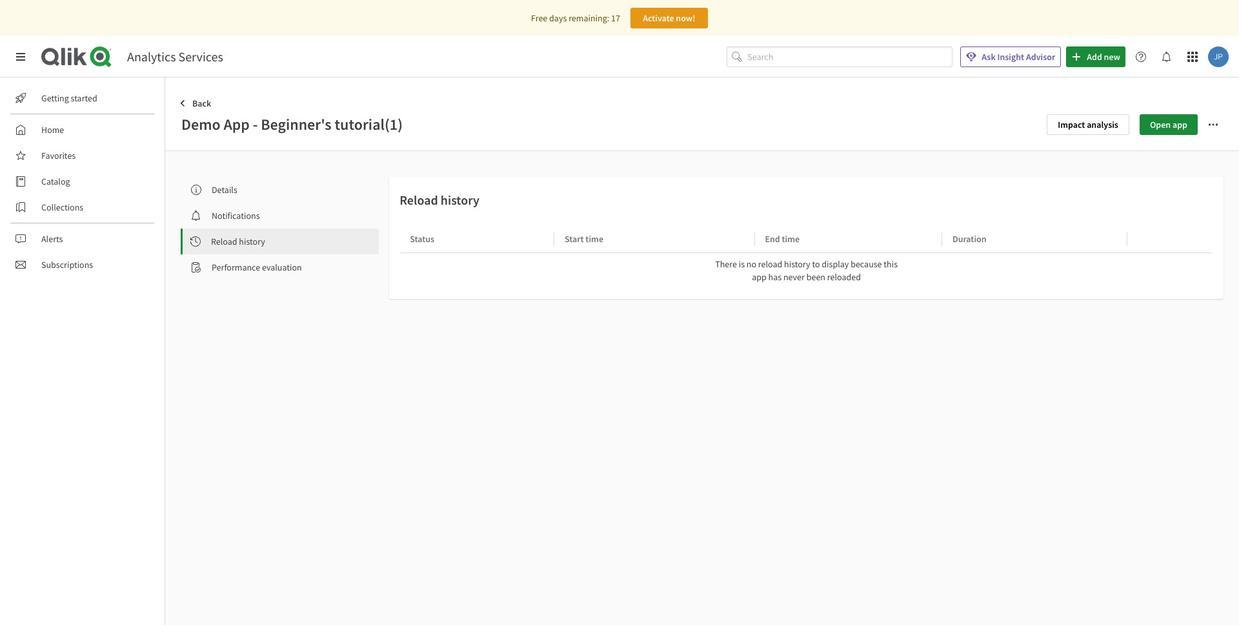 Task type: locate. For each thing, give the bounding box(es) containing it.
0 horizontal spatial app
[[752, 271, 767, 283]]

analytics
[[127, 48, 176, 65]]

app right open
[[1173, 118, 1188, 130]]

close sidebar menu image
[[15, 52, 26, 62]]

this
[[884, 258, 898, 270]]

time right start
[[586, 233, 604, 245]]

advisor
[[1027, 51, 1056, 63]]

time
[[586, 233, 604, 245], [782, 233, 800, 245]]

subscriptions link
[[10, 254, 155, 275]]

searchbar element
[[727, 46, 953, 67]]

alerts
[[41, 233, 63, 245]]

start
[[565, 233, 584, 245]]

add new button
[[1067, 46, 1126, 67]]

reload history up status
[[400, 192, 480, 208]]

demo app - beginner's tutorial(1) button
[[181, 114, 1037, 135], [181, 114, 1037, 135]]

2 horizontal spatial history
[[785, 258, 811, 270]]

1 vertical spatial history
[[239, 236, 265, 247]]

there is no reload history to display because this app has never been reloaded
[[716, 258, 898, 283]]

start time
[[565, 233, 604, 245]]

ask
[[982, 51, 996, 63]]

no
[[747, 258, 757, 270]]

0 horizontal spatial reload history
[[211, 236, 265, 247]]

1 time from the left
[[586, 233, 604, 245]]

reload
[[400, 192, 438, 208], [211, 236, 237, 247]]

because
[[851, 258, 882, 270]]

1 horizontal spatial reload
[[400, 192, 438, 208]]

demo app - beginner's tutorial(1)
[[181, 114, 403, 134]]

is
[[739, 258, 745, 270]]

now!
[[676, 12, 696, 24]]

more actions image
[[1209, 119, 1219, 129]]

collections
[[41, 201, 83, 213]]

evaluation
[[262, 262, 302, 273]]

started
[[71, 92, 97, 104]]

reloaded
[[828, 271, 861, 283]]

impact analysis
[[1059, 118, 1119, 130]]

0 vertical spatial history
[[441, 192, 480, 208]]

0 horizontal spatial history
[[239, 236, 265, 247]]

analytics services
[[127, 48, 223, 65]]

-
[[253, 114, 258, 134]]

reload history up performance
[[211, 236, 265, 247]]

tutorial(1)
[[335, 114, 403, 134]]

impact
[[1059, 118, 1086, 130]]

add
[[1088, 51, 1103, 63]]

1 horizontal spatial app
[[1173, 118, 1188, 130]]

1 vertical spatial reload history
[[211, 236, 265, 247]]

performance
[[212, 262, 260, 273]]

open app button
[[1140, 114, 1199, 135]]

reload up status
[[400, 192, 438, 208]]

history inside 'there is no reload history to display because this app has never been reloaded'
[[785, 258, 811, 270]]

2 vertical spatial history
[[785, 258, 811, 270]]

favorites link
[[10, 145, 155, 166]]

reload
[[759, 258, 783, 270]]

app
[[1173, 118, 1188, 130], [752, 271, 767, 283]]

remaining:
[[569, 12, 610, 24]]

time for start time
[[586, 233, 604, 245]]

1 horizontal spatial reload history
[[400, 192, 480, 208]]

1 horizontal spatial time
[[782, 233, 800, 245]]

2 time from the left
[[782, 233, 800, 245]]

app down the no
[[752, 271, 767, 283]]

reload history
[[400, 192, 480, 208], [211, 236, 265, 247]]

0 vertical spatial app
[[1173, 118, 1188, 130]]

0 horizontal spatial time
[[586, 233, 604, 245]]

reload down notifications
[[211, 236, 237, 247]]

analytics services element
[[127, 48, 223, 65]]

time right end
[[782, 233, 800, 245]]

time for end time
[[782, 233, 800, 245]]

end time
[[766, 233, 800, 245]]

activate now! link
[[631, 8, 708, 28]]

new
[[1105, 51, 1121, 63]]

1 vertical spatial app
[[752, 271, 767, 283]]

navigation pane element
[[0, 83, 165, 280]]

impact analysis button
[[1048, 114, 1130, 135]]

favorites
[[41, 150, 76, 161]]

reload history inside reload history link
[[211, 236, 265, 247]]

details
[[212, 184, 238, 196]]

0 horizontal spatial reload
[[211, 236, 237, 247]]

open
[[1151, 118, 1172, 130]]

catalog
[[41, 176, 70, 187]]

history
[[441, 192, 480, 208], [239, 236, 265, 247], [785, 258, 811, 270]]

status
[[410, 233, 435, 245]]

reload history link
[[183, 229, 379, 254]]

james peterson image
[[1209, 46, 1230, 67]]

duration
[[953, 233, 987, 245]]



Task type: describe. For each thing, give the bounding box(es) containing it.
open app
[[1151, 118, 1188, 130]]

been
[[807, 271, 826, 283]]

catalog link
[[10, 171, 155, 192]]

notifications
[[212, 210, 260, 221]]

alerts link
[[10, 229, 155, 249]]

demo
[[181, 114, 221, 134]]

back link
[[176, 93, 217, 114]]

details link
[[181, 177, 379, 203]]

beginner's
[[261, 114, 332, 134]]

analysis
[[1088, 118, 1119, 130]]

display
[[822, 258, 849, 270]]

has
[[769, 271, 782, 283]]

1 horizontal spatial history
[[441, 192, 480, 208]]

getting started link
[[10, 88, 155, 108]]

insight
[[998, 51, 1025, 63]]

app inside 'there is no reload history to display because this app has never been reloaded'
[[752, 271, 767, 283]]

back
[[192, 98, 211, 109]]

Search text field
[[748, 46, 953, 67]]

ask insight advisor button
[[961, 46, 1062, 67]]

0 vertical spatial reload history
[[400, 192, 480, 208]]

ask insight advisor
[[982, 51, 1056, 63]]

app inside button
[[1173, 118, 1188, 130]]

performance evaluation link
[[181, 254, 379, 280]]

notifications link
[[181, 203, 379, 229]]

performance evaluation
[[212, 262, 302, 273]]

home
[[41, 124, 64, 136]]

activate now!
[[643, 12, 696, 24]]

to
[[813, 258, 820, 270]]

free days remaining: 17
[[531, 12, 621, 24]]

home link
[[10, 119, 155, 140]]

collections link
[[10, 197, 155, 218]]

getting
[[41, 92, 69, 104]]

app
[[224, 114, 250, 134]]

add new
[[1088, 51, 1121, 63]]

there
[[716, 258, 737, 270]]

17
[[612, 12, 621, 24]]

subscriptions
[[41, 259, 93, 271]]

activate
[[643, 12, 675, 24]]

services
[[179, 48, 223, 65]]

0 vertical spatial reload
[[400, 192, 438, 208]]

free
[[531, 12, 548, 24]]

never
[[784, 271, 805, 283]]

1 vertical spatial reload
[[211, 236, 237, 247]]

getting started
[[41, 92, 97, 104]]

days
[[550, 12, 567, 24]]

end
[[766, 233, 781, 245]]



Task type: vqa. For each thing, say whether or not it's contained in the screenshot.
the app in THERE IS NO RELOAD HISTORY TO DISPLAY BECAUSE THIS APP HAS NEVER BEEN RELOADED
yes



